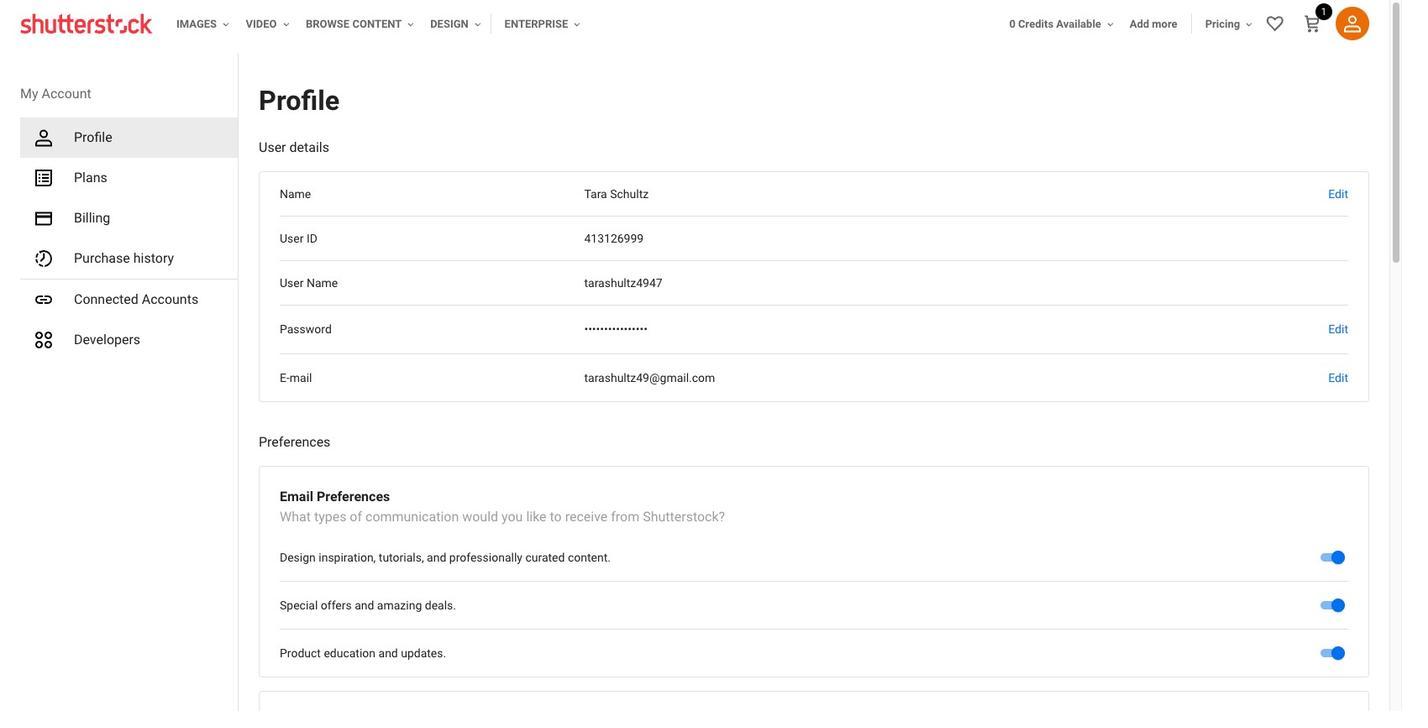 Task type: vqa. For each thing, say whether or not it's contained in the screenshot.
SHUTTERSTOCK?
yes



Task type: locate. For each thing, give the bounding box(es) containing it.
and right offers
[[355, 599, 374, 613]]

1 horizontal spatial design
[[431, 18, 469, 30]]

2 edit from the top
[[1329, 323, 1349, 336]]

edit for ••••••••••••••••
[[1329, 323, 1349, 336]]

password
[[280, 323, 332, 336]]

connected
[[74, 292, 139, 308]]

shutterstock?
[[643, 509, 726, 525]]

1 vertical spatial and
[[355, 599, 374, 613]]

0 vertical spatial user
[[259, 140, 286, 156]]

and for amazing
[[355, 599, 374, 613]]

available
[[1057, 18, 1102, 30]]

••••••••••••••••
[[585, 323, 648, 336]]

profile
[[259, 85, 340, 117], [74, 129, 112, 145]]

name up user id
[[280, 187, 311, 201]]

edit button for tarashultz49@gmail.com
[[1329, 368, 1349, 388]]

enterprise
[[505, 18, 569, 30]]

edit button for ••••••••••••••••
[[1329, 319, 1349, 340]]

browse content link
[[299, 8, 417, 41]]

design for design
[[431, 18, 469, 30]]

video
[[246, 18, 277, 30]]

accounts
[[142, 292, 199, 308]]

3 edit from the top
[[1329, 371, 1349, 385]]

design for design inspiration, tutorials, and professionally curated content.
[[280, 551, 316, 565]]

design
[[431, 18, 469, 30], [280, 551, 316, 565]]

images link
[[170, 8, 232, 41]]

1
[[1322, 6, 1328, 17]]

add
[[1130, 18, 1150, 30]]

2 vertical spatial edit
[[1329, 371, 1349, 385]]

would
[[462, 509, 499, 525]]

1 vertical spatial edit button
[[1329, 368, 1349, 388]]

1 edit from the top
[[1329, 187, 1349, 201]]

tarashultz49@gmail.com
[[585, 371, 716, 385]]

name
[[280, 187, 311, 201], [307, 277, 338, 290]]

design inside design link
[[431, 18, 469, 30]]

0 horizontal spatial profile
[[74, 129, 112, 145]]

developers
[[74, 332, 140, 348]]

preferences up email
[[259, 435, 331, 451]]

e-
[[280, 371, 290, 385]]

2 vertical spatial user
[[280, 277, 304, 290]]

0 horizontal spatial design
[[280, 551, 316, 565]]

1 vertical spatial user
[[280, 232, 304, 245]]

1 vertical spatial edit
[[1329, 323, 1349, 336]]

1 vertical spatial preferences
[[317, 489, 390, 505]]

billing
[[74, 210, 110, 226]]

user for user name
[[280, 277, 304, 290]]

preferences
[[259, 435, 331, 451], [317, 489, 390, 505]]

and right tutorials, on the left of the page
[[427, 551, 447, 565]]

user left details
[[259, 140, 286, 156]]

to
[[550, 509, 562, 525]]

and
[[427, 551, 447, 565], [355, 599, 374, 613], [379, 647, 398, 661]]

like
[[527, 509, 547, 525]]

1 horizontal spatial profile
[[259, 85, 340, 117]]

developers link
[[20, 320, 238, 361]]

1 horizontal spatial and
[[379, 647, 398, 661]]

0 horizontal spatial and
[[355, 599, 374, 613]]

2 vertical spatial and
[[379, 647, 398, 661]]

preferences up "of"
[[317, 489, 390, 505]]

1 edit button from the top
[[1329, 319, 1349, 340]]

design right content
[[431, 18, 469, 30]]

design down what
[[280, 551, 316, 565]]

0 vertical spatial edit button
[[1329, 319, 1349, 340]]

plans link
[[20, 158, 238, 198]]

0 vertical spatial edit
[[1329, 187, 1349, 201]]

edit for tarashultz49@gmail.com
[[1329, 371, 1349, 385]]

1 vertical spatial design
[[280, 551, 316, 565]]

shutterstock image
[[20, 13, 156, 34]]

schultz
[[610, 187, 649, 201]]

profile up user details
[[259, 85, 340, 117]]

user down user id
[[280, 277, 304, 290]]

0 vertical spatial and
[[427, 551, 447, 565]]

id
[[307, 232, 318, 245]]

tara schultz
[[585, 187, 649, 201]]

and for updates.
[[379, 647, 398, 661]]

collections image
[[1266, 13, 1286, 34]]

2 edit button from the top
[[1329, 368, 1349, 388]]

connected accounts link
[[20, 280, 238, 320]]

purchase history link
[[20, 239, 238, 279]]

offers
[[321, 599, 352, 613]]

tara
[[585, 187, 608, 201]]

profile up the plans
[[74, 129, 112, 145]]

edit
[[1329, 187, 1349, 201], [1329, 323, 1349, 336], [1329, 371, 1349, 385]]

and left updates.
[[379, 647, 398, 661]]

my
[[20, 86, 38, 102]]

name down id
[[307, 277, 338, 290]]

user
[[259, 140, 286, 156], [280, 232, 304, 245], [280, 277, 304, 290]]

user left id
[[280, 232, 304, 245]]

0 vertical spatial profile
[[259, 85, 340, 117]]

1 vertical spatial profile
[[74, 129, 112, 145]]

design inspiration, tutorials, and professionally curated content.
[[280, 551, 611, 565]]

0
[[1010, 18, 1016, 30]]

content
[[353, 18, 402, 30]]

0 vertical spatial preferences
[[259, 435, 331, 451]]

0 credits available link
[[1003, 8, 1117, 41]]

professionally
[[450, 551, 523, 565]]

what
[[280, 509, 311, 525]]

my account
[[20, 86, 91, 102]]

edit button
[[1329, 319, 1349, 340], [1329, 368, 1349, 388]]

2 horizontal spatial and
[[427, 551, 447, 565]]

credits
[[1019, 18, 1054, 30]]

images
[[177, 18, 217, 30]]

0 vertical spatial design
[[431, 18, 469, 30]]

email preferences what types of communication would you like to receive from shutterstock?
[[280, 489, 726, 525]]



Task type: describe. For each thing, give the bounding box(es) containing it.
education
[[324, 647, 376, 661]]

content.
[[568, 551, 611, 565]]

you
[[502, 509, 523, 525]]

inspiration,
[[319, 551, 376, 565]]

e-mail
[[280, 371, 312, 385]]

browse content
[[306, 18, 402, 30]]

browse
[[306, 18, 350, 30]]

amazing
[[377, 599, 422, 613]]

pricing
[[1206, 18, 1241, 30]]

of
[[350, 509, 362, 525]]

tutorials,
[[379, 551, 424, 565]]

product education and updates.
[[280, 647, 447, 661]]

0 vertical spatial name
[[280, 187, 311, 201]]

user details
[[259, 140, 329, 156]]

user id
[[280, 232, 318, 245]]

special
[[280, 599, 318, 613]]

profile link
[[20, 118, 238, 158]]

details
[[290, 140, 329, 156]]

from
[[611, 509, 640, 525]]

account
[[42, 86, 91, 102]]

preferences inside email preferences what types of communication would you like to receive from shutterstock?
[[317, 489, 390, 505]]

1 vertical spatial name
[[307, 277, 338, 290]]

deals.
[[425, 599, 456, 613]]

user for user id
[[280, 232, 304, 245]]

add more button
[[1124, 7, 1185, 40]]

types
[[314, 509, 347, 525]]

updates.
[[401, 647, 447, 661]]

413126999
[[585, 232, 644, 245]]

cart image
[[1303, 13, 1323, 34]]

enterprise link
[[498, 8, 584, 41]]

receive
[[565, 509, 608, 525]]

plans
[[74, 170, 107, 186]]

tarashultz4947
[[585, 277, 663, 290]]

user for user details
[[259, 140, 286, 156]]

connected accounts
[[74, 292, 199, 308]]

video link
[[239, 8, 292, 41]]

curated
[[526, 551, 565, 565]]

pricing link
[[1199, 8, 1256, 41]]

mail
[[290, 371, 312, 385]]

product
[[280, 647, 321, 661]]

billing link
[[20, 198, 238, 239]]

edit link
[[1329, 187, 1349, 201]]

add more
[[1130, 18, 1178, 30]]

email
[[280, 489, 313, 505]]

purchase
[[74, 251, 130, 266]]

special offers and amazing deals.
[[280, 599, 456, 613]]

more
[[1153, 18, 1178, 30]]

0 credits available
[[1010, 18, 1102, 30]]

communication
[[366, 509, 459, 525]]

purchase history
[[74, 251, 174, 266]]

user name
[[280, 277, 338, 290]]

design link
[[424, 8, 484, 41]]

history
[[133, 251, 174, 266]]



